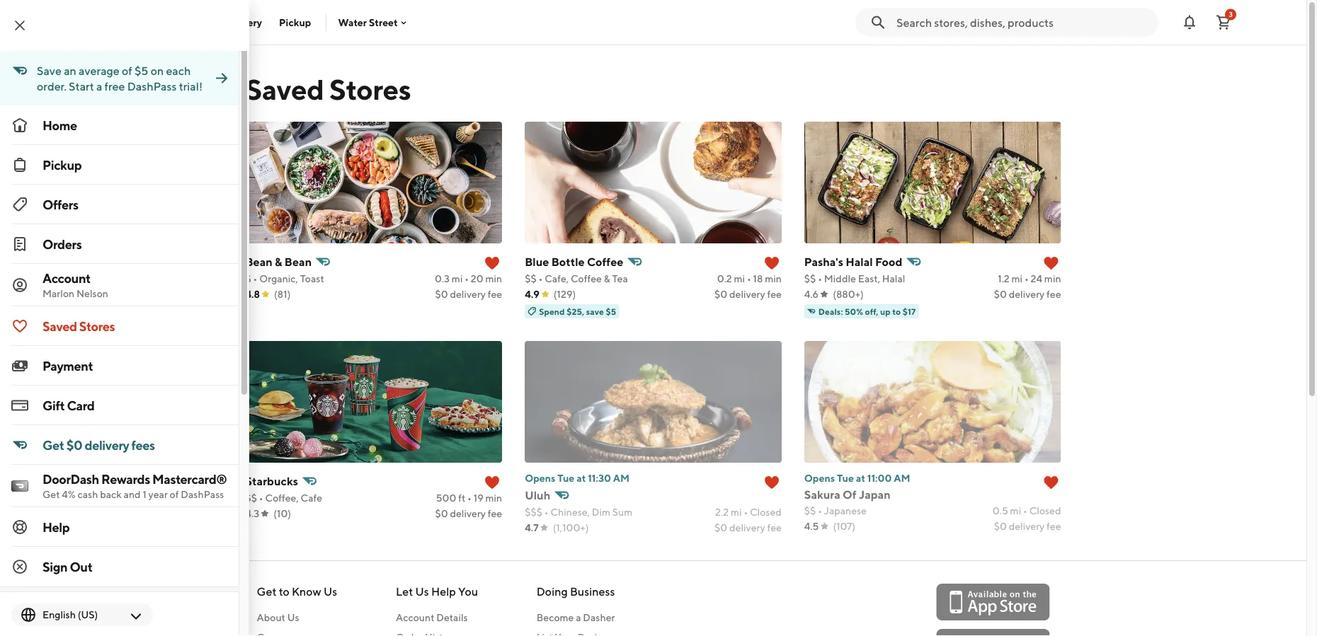 Task type: describe. For each thing, give the bounding box(es) containing it.
rewards
[[101, 472, 150, 487]]

1 horizontal spatial us
[[324, 585, 337, 599]]

tea
[[612, 273, 628, 285]]

• left the 20
[[465, 273, 469, 285]]

• up 4.3
[[259, 493, 263, 504]]

0 vertical spatial coffee
[[587, 255, 624, 269]]

delivery for (10)
[[450, 508, 486, 520]]

toast
[[300, 273, 324, 285]]

$​0 delivery fee for bean & bean
[[435, 289, 502, 300]]

0 horizontal spatial help
[[42, 520, 70, 535]]

mastercard®
[[152, 472, 227, 487]]

blue
[[525, 255, 549, 269]]

back
[[100, 489, 122, 501]]

$​0 for starbucks
[[435, 508, 448, 520]]

bean & bean
[[245, 255, 312, 269]]

and
[[124, 489, 141, 501]]

deals: 50% off, up to $17
[[819, 307, 916, 317]]

(107)
[[833, 521, 856, 533]]

(81)
[[274, 289, 291, 300]]

gift card link
[[0, 386, 239, 426]]

of inside save an average of $5 on each order. start a free dashpass trial!
[[122, 64, 132, 78]]

click to remove this store from your saved list image up 0.5 mi • closed
[[1043, 475, 1060, 492]]

$​0 down 2.2
[[715, 522, 728, 534]]

business
[[570, 585, 615, 599]]

account details
[[396, 612, 468, 624]]

saved stores link
[[0, 307, 239, 346]]

delivery
[[224, 16, 262, 28]]

$5 inside save an average of $5 on each order. start a free dashpass trial!
[[135, 64, 148, 78]]

a inside save an average of $5 on each order. start a free dashpass trial!
[[96, 80, 102, 93]]

$​0 for bean & bean
[[435, 289, 448, 300]]

mi right 2.2
[[731, 507, 742, 518]]

$​0 delivery fee down 0.5 mi • closed
[[994, 521, 1061, 533]]

11:00
[[868, 473, 892, 484]]

fee for bean & bean
[[488, 289, 502, 300]]

3 button
[[1210, 8, 1238, 36]]

cash
[[77, 489, 98, 501]]

bottle
[[552, 255, 585, 269]]

tue for opens tue at 11:00 am sakura of japan
[[837, 473, 854, 484]]

min for food
[[1045, 273, 1061, 285]]

1 horizontal spatial saved
[[245, 72, 324, 106]]

coffee,
[[265, 493, 299, 504]]

(1,100+)
[[553, 522, 589, 534]]

19
[[474, 493, 484, 504]]

sign out link
[[0, 548, 239, 587]]

delivery inside 'link'
[[85, 438, 129, 453]]

0 vertical spatial to
[[893, 307, 901, 317]]

sakura
[[804, 488, 841, 502]]

1 horizontal spatial a
[[576, 612, 581, 624]]

start
[[69, 80, 94, 93]]

5 items, open order cart image
[[1215, 14, 1232, 31]]

pickup button
[[271, 11, 320, 34]]

$​0 down 0.5
[[994, 521, 1007, 533]]

(129)
[[554, 289, 576, 300]]

1 vertical spatial coffee
[[571, 273, 602, 285]]

$$ • cafe, coffee & tea
[[525, 273, 628, 285]]

get $0 delivery fees link
[[0, 426, 239, 465]]

free
[[104, 80, 125, 93]]

nelson
[[76, 288, 108, 300]]

delivery for (880+)
[[1009, 289, 1045, 300]]

mi for blue bottle coffee
[[734, 273, 745, 285]]

about us
[[257, 612, 299, 624]]

click to remove this store from your saved list image
[[484, 255, 501, 272]]

• right 2.2
[[744, 507, 748, 518]]

$0
[[66, 438, 82, 453]]

click to remove this store from your saved list image for blue bottle coffee
[[763, 255, 780, 272]]

us for about us
[[287, 612, 299, 624]]

$​0 for pasha's halal food
[[994, 289, 1007, 300]]

doordash
[[42, 472, 99, 487]]

500 ft • 19 min
[[436, 493, 502, 504]]

sum
[[613, 507, 633, 518]]

doordash rewards mastercard® get 4% cash back and 1 year of dashpass
[[42, 472, 227, 501]]

1 vertical spatial saved
[[42, 319, 77, 334]]

each
[[166, 64, 191, 78]]

$$ for starbucks
[[245, 493, 257, 504]]

am for opens tue at 11:00 am sakura of japan
[[894, 473, 911, 484]]

0.3 mi • 20 min
[[435, 273, 502, 285]]

$​0 delivery fee for starbucks
[[435, 508, 502, 520]]

20
[[471, 273, 484, 285]]

opens tue at 11:00 am sakura of japan
[[804, 473, 911, 502]]

4.5
[[804, 521, 819, 533]]

get for get to know us
[[257, 585, 277, 599]]

account marlon nelson
[[42, 271, 108, 300]]

fee for blue bottle coffee
[[767, 289, 782, 300]]

cafe,
[[545, 273, 569, 285]]

1.2
[[998, 273, 1010, 285]]

japan
[[859, 488, 891, 502]]

sign out
[[42, 560, 92, 575]]

food
[[875, 255, 903, 269]]

mi for pasha's halal food
[[1012, 273, 1023, 285]]

payment
[[42, 358, 93, 374]]

pickup inside pickup link
[[42, 157, 82, 172]]

4.6
[[804, 289, 819, 300]]

min right 19 in the bottom of the page
[[486, 493, 502, 504]]

doing business
[[537, 585, 615, 599]]

water street
[[338, 16, 398, 28]]

$$ • japanese
[[804, 505, 867, 517]]

water
[[338, 16, 367, 28]]

fee down 0.5 mi • closed
[[1047, 521, 1061, 533]]

trial!
[[179, 80, 203, 93]]

$17
[[903, 307, 916, 317]]

$ • organic, toast
[[245, 273, 324, 285]]

gift card
[[42, 398, 95, 413]]

get inside the doordash rewards mastercard® get 4% cash back and 1 year of dashpass
[[42, 489, 60, 501]]

doing
[[537, 585, 568, 599]]

street
[[369, 16, 398, 28]]

delivery for (107)
[[1009, 521, 1045, 533]]

dashpass for mastercard®
[[181, 489, 224, 501]]

1 vertical spatial saved stores
[[42, 319, 115, 334]]

pasha's halal food
[[804, 255, 903, 269]]

pickup link
[[0, 145, 239, 185]]

4%
[[62, 489, 76, 501]]

sign
[[42, 560, 67, 575]]

click to remove this store from your saved list image for pasha's halal food
[[1043, 255, 1060, 272]]

ft
[[458, 493, 466, 504]]

fee down 2.2 mi • closed
[[767, 522, 782, 534]]

(10)
[[274, 508, 291, 520]]

1.2 mi • 24 min
[[998, 273, 1061, 285]]

opens for opens tue at 11:00 am sakura of japan
[[804, 473, 835, 484]]

1 horizontal spatial saved stores
[[245, 72, 411, 106]]

0 vertical spatial halal
[[846, 255, 873, 269]]

0.2
[[717, 273, 732, 285]]

gift
[[42, 398, 65, 413]]

water street button
[[338, 16, 409, 28]]



Task type: vqa. For each thing, say whether or not it's contained in the screenshot.
4330 Silverpark Drive, Charlotte, NC's NC
no



Task type: locate. For each thing, give the bounding box(es) containing it.
$​0 down 0.2
[[715, 289, 728, 300]]

tue up of
[[837, 473, 854, 484]]

2 am from the left
[[894, 473, 911, 484]]

blue bottle coffee
[[525, 255, 624, 269]]

delivery right $0
[[85, 438, 129, 453]]

tue
[[558, 473, 575, 484], [837, 473, 854, 484]]

0 horizontal spatial account
[[42, 271, 91, 286]]

account for account marlon nelson
[[42, 271, 91, 286]]

0 horizontal spatial stores
[[79, 319, 115, 334]]

click to remove this store from your saved list image
[[763, 255, 780, 272], [1043, 255, 1060, 272], [484, 475, 501, 492], [763, 475, 780, 492], [1043, 475, 1060, 492]]

get left $0
[[42, 438, 64, 453]]

starbucks
[[245, 475, 298, 488]]

0 horizontal spatial at
[[577, 473, 586, 484]]

2 bean from the left
[[285, 255, 312, 269]]

of
[[843, 488, 857, 502]]

let us help you
[[396, 585, 478, 599]]

get up 'about'
[[257, 585, 277, 599]]

$$ up 4.9
[[525, 273, 537, 285]]

halal up $$ • middle east, halal
[[846, 255, 873, 269]]

0 vertical spatial stores
[[329, 72, 411, 106]]

min for coffee
[[765, 273, 782, 285]]

dashpass down mastercard®
[[181, 489, 224, 501]]

4.7
[[525, 522, 539, 534]]

click to remove this store from your saved list image up 500 ft • 19 min
[[484, 475, 501, 492]]

$$ up 4.6
[[804, 273, 816, 285]]

click to remove this store from your saved list image up 2.2 mi • closed
[[763, 475, 780, 492]]

let
[[396, 585, 413, 599]]

$$ up 4.3
[[245, 493, 257, 504]]

account inside the account marlon nelson
[[42, 271, 91, 286]]

0 horizontal spatial $5
[[135, 64, 148, 78]]

save an average of $5 on each order. start a free dashpass trial! status
[[0, 51, 213, 106]]

1 vertical spatial pickup
[[42, 157, 82, 172]]

middle
[[824, 273, 856, 285]]

mi right 0.2
[[734, 273, 745, 285]]

0 horizontal spatial &
[[275, 255, 282, 269]]

saved stores
[[245, 72, 411, 106], [42, 319, 115, 334]]

become a dasher
[[537, 612, 615, 624]]

1 horizontal spatial of
[[170, 489, 179, 501]]

bean up $
[[245, 255, 273, 269]]

delivery down 0.2 mi • 18 min
[[730, 289, 765, 300]]

(880+)
[[833, 289, 864, 300]]

spend
[[539, 307, 565, 317]]

0 horizontal spatial of
[[122, 64, 132, 78]]

0 vertical spatial $5
[[135, 64, 148, 78]]

$​0 down 1.2
[[994, 289, 1007, 300]]

• right 0.5
[[1023, 505, 1028, 517]]

min for bean
[[486, 273, 502, 285]]

0.5 mi • closed
[[993, 505, 1061, 517]]

0 horizontal spatial tue
[[558, 473, 575, 484]]

• down pasha's
[[818, 273, 822, 285]]

0 vertical spatial help
[[42, 520, 70, 535]]

us right let
[[415, 585, 429, 599]]

0.3
[[435, 273, 450, 285]]

• right the $$$
[[544, 507, 549, 518]]

am
[[613, 473, 630, 484], [894, 473, 911, 484]]

a
[[96, 80, 102, 93], [576, 612, 581, 624]]

$​0 delivery fee down 2.2 mi • closed
[[715, 522, 782, 534]]

opens
[[525, 473, 556, 484], [804, 473, 835, 484]]

details
[[436, 612, 468, 624]]

help link
[[0, 508, 239, 548]]

of up free
[[122, 64, 132, 78]]

min
[[486, 273, 502, 285], [765, 273, 782, 285], [1045, 273, 1061, 285], [486, 493, 502, 504]]

1 horizontal spatial closed
[[1030, 505, 1061, 517]]

pickup up offers
[[42, 157, 82, 172]]

1 horizontal spatial account
[[396, 612, 435, 624]]

0 vertical spatial &
[[275, 255, 282, 269]]

fee down 1.2 mi • 24 min
[[1047, 289, 1061, 300]]

$$$
[[525, 507, 543, 518]]

& up the "organic,"
[[275, 255, 282, 269]]

coffee up 'tea'
[[587, 255, 624, 269]]

account down let
[[396, 612, 435, 624]]

stores down the water street
[[329, 72, 411, 106]]

0 vertical spatial dashpass
[[127, 80, 177, 93]]

help down 4%
[[42, 520, 70, 535]]

orders
[[42, 237, 82, 252]]

0 horizontal spatial opens
[[525, 473, 556, 484]]

min right 24
[[1045, 273, 1061, 285]]

• right ft
[[468, 493, 472, 504]]

saved
[[245, 72, 324, 106], [42, 319, 77, 334]]

fee
[[488, 289, 502, 300], [767, 289, 782, 300], [1047, 289, 1061, 300], [488, 508, 502, 520], [1047, 521, 1061, 533], [767, 522, 782, 534]]

1 vertical spatial of
[[170, 489, 179, 501]]

4.9
[[525, 289, 540, 300]]

of right year at the left of page
[[170, 489, 179, 501]]

1 opens from the left
[[525, 473, 556, 484]]

$​0 delivery fee down 0.2 mi • 18 min
[[715, 289, 782, 300]]

click to remove this store from your saved list image up 0.2 mi • 18 min
[[763, 255, 780, 272]]

4.3
[[245, 508, 259, 520]]

$5
[[135, 64, 148, 78], [606, 307, 616, 317]]

opens for opens tue at 11:30 am
[[525, 473, 556, 484]]

pickup right delivery
[[279, 16, 311, 28]]

opens inside "opens tue at 11:00 am sakura of japan"
[[804, 473, 835, 484]]

2 opens from the left
[[804, 473, 835, 484]]

1 vertical spatial $5
[[606, 307, 616, 317]]

mi for bean & bean
[[452, 273, 463, 285]]

1 horizontal spatial bean
[[285, 255, 312, 269]]

cafe
[[301, 493, 322, 504]]

0.5
[[993, 505, 1008, 517]]

us right 'about'
[[287, 612, 299, 624]]

dashpass inside the doordash rewards mastercard® get 4% cash back and 1 year of dashpass
[[181, 489, 224, 501]]

to left 'know'
[[279, 585, 290, 599]]

pasha's
[[804, 255, 844, 269]]

east,
[[858, 273, 880, 285]]

delivery down 2.2 mi • closed
[[730, 522, 765, 534]]

at
[[577, 473, 586, 484], [856, 473, 866, 484]]

get left 4%
[[42, 489, 60, 501]]

delivery
[[450, 289, 486, 300], [730, 289, 765, 300], [1009, 289, 1045, 300], [85, 438, 129, 453], [450, 508, 486, 520], [1009, 521, 1045, 533], [730, 522, 765, 534]]

closed
[[1030, 505, 1061, 517], [750, 507, 782, 518]]

saved down marlon
[[42, 319, 77, 334]]

$​0 down 0.3
[[435, 289, 448, 300]]

min down click to remove this store from your saved list image
[[486, 273, 502, 285]]

account details link
[[396, 611, 478, 625]]

1 horizontal spatial pickup
[[279, 16, 311, 28]]

us
[[324, 585, 337, 599], [415, 585, 429, 599], [287, 612, 299, 624]]

$​0 delivery fee down 500 ft • 19 min
[[435, 508, 502, 520]]

fee for starbucks
[[488, 508, 502, 520]]

4.8
[[245, 289, 260, 300]]

•
[[253, 273, 257, 285], [465, 273, 469, 285], [539, 273, 543, 285], [747, 273, 751, 285], [818, 273, 822, 285], [1025, 273, 1029, 285], [259, 493, 263, 504], [468, 493, 472, 504], [818, 505, 822, 517], [1023, 505, 1028, 517], [544, 507, 549, 518], [744, 507, 748, 518]]

1 horizontal spatial to
[[893, 307, 901, 317]]

0 vertical spatial saved stores
[[245, 72, 411, 106]]

delivery for (1,100+)
[[730, 522, 765, 534]]

24
[[1031, 273, 1043, 285]]

chinese,
[[551, 507, 590, 518]]

know
[[292, 585, 321, 599]]

fee down 0.2 mi • 18 min
[[767, 289, 782, 300]]

you
[[458, 585, 478, 599]]

account for account details
[[396, 612, 435, 624]]

fee down 0.3 mi • 20 min
[[488, 289, 502, 300]]

an
[[64, 64, 76, 78]]

order.
[[37, 80, 67, 93]]

at for opens tue at 11:30 am
[[577, 473, 586, 484]]

2 at from the left
[[856, 473, 866, 484]]

average
[[79, 64, 120, 78]]

notification bell image
[[1181, 14, 1198, 31]]

0 vertical spatial of
[[122, 64, 132, 78]]

0 horizontal spatial am
[[613, 473, 630, 484]]

delivery for (81)
[[450, 289, 486, 300]]

pickup inside pickup "button"
[[279, 16, 311, 28]]

dashpass for average
[[127, 80, 177, 93]]

• left cafe,
[[539, 273, 543, 285]]

1 vertical spatial help
[[431, 585, 456, 599]]

1
[[143, 489, 146, 501]]

• right $
[[253, 273, 257, 285]]

• left 24
[[1025, 273, 1029, 285]]

0 horizontal spatial closed
[[750, 507, 782, 518]]

1 horizontal spatial halal
[[882, 273, 906, 285]]

$25,
[[567, 307, 584, 317]]

save an average of $5 on each order. start a free dashpass trial! link
[[0, 51, 239, 106]]

delivery down 500 ft • 19 min
[[450, 508, 486, 520]]

& left 'tea'
[[604, 273, 610, 285]]

uluh
[[525, 489, 551, 503]]

of inside the doordash rewards mastercard® get 4% cash back and 1 year of dashpass
[[170, 489, 179, 501]]

$$ • coffee, cafe
[[245, 493, 322, 504]]

get
[[42, 438, 64, 453], [42, 489, 60, 501], [257, 585, 277, 599]]

offers link
[[0, 185, 239, 225]]

account up marlon
[[42, 271, 91, 286]]

1 vertical spatial a
[[576, 612, 581, 624]]

0 vertical spatial a
[[96, 80, 102, 93]]

0 vertical spatial account
[[42, 271, 91, 286]]

1 horizontal spatial at
[[856, 473, 866, 484]]

2 horizontal spatial us
[[415, 585, 429, 599]]

1 horizontal spatial stores
[[329, 72, 411, 106]]

dashpass down the "on"
[[127, 80, 177, 93]]

halal down food
[[882, 273, 906, 285]]

bean up $ • organic, toast
[[285, 255, 312, 269]]

get inside 'link'
[[42, 438, 64, 453]]

0 horizontal spatial pickup
[[42, 157, 82, 172]]

closed right 0.5
[[1030, 505, 1061, 517]]

2 tue from the left
[[837, 473, 854, 484]]

1 vertical spatial &
[[604, 273, 610, 285]]

mi right 1.2
[[1012, 273, 1023, 285]]

saved down pickup "button"
[[245, 72, 324, 106]]

mi right 0.5
[[1010, 505, 1021, 517]]

$$ up 4.5
[[804, 505, 816, 517]]

50%
[[845, 307, 863, 317]]

a left free
[[96, 80, 102, 93]]

at left 11:00
[[856, 473, 866, 484]]

stores down nelson
[[79, 319, 115, 334]]

help left you
[[431, 585, 456, 599]]

0 horizontal spatial saved
[[42, 319, 77, 334]]

fee down 500 ft • 19 min
[[488, 508, 502, 520]]

$​0 delivery fee down 1.2 mi • 24 min
[[994, 289, 1061, 300]]

• left 18
[[747, 273, 751, 285]]

0 vertical spatial saved
[[245, 72, 324, 106]]

opens up "sakura"
[[804, 473, 835, 484]]

am right "11:30"
[[613, 473, 630, 484]]

pickup
[[279, 16, 311, 28], [42, 157, 82, 172]]

delivery down 1.2 mi • 24 min
[[1009, 289, 1045, 300]]

tue for opens tue at 11:30 am
[[558, 473, 575, 484]]

$​0 delivery fee down 0.3 mi • 20 min
[[435, 289, 502, 300]]

at inside "opens tue at 11:00 am sakura of japan"
[[856, 473, 866, 484]]

1 horizontal spatial help
[[431, 585, 456, 599]]

0 horizontal spatial dashpass
[[127, 80, 177, 93]]

$$ for pasha's halal food
[[804, 273, 816, 285]]

1 horizontal spatial opens
[[804, 473, 835, 484]]

marlon
[[42, 288, 74, 300]]

1 vertical spatial get
[[42, 489, 60, 501]]

0 horizontal spatial halal
[[846, 255, 873, 269]]

at for opens tue at 11:00 am sakura of japan
[[856, 473, 866, 484]]

become
[[537, 612, 574, 624]]

delivery down 0.5 mi • closed
[[1009, 521, 1045, 533]]

click to remove this store from your saved list image up 1.2 mi • 24 min
[[1043, 255, 1060, 272]]

year
[[148, 489, 168, 501]]

0 horizontal spatial saved stores
[[42, 319, 115, 334]]

tue inside "opens tue at 11:00 am sakura of japan"
[[837, 473, 854, 484]]

1 at from the left
[[577, 473, 586, 484]]

am right 11:00
[[894, 473, 911, 484]]

click to remove this store from your saved list image for starbucks
[[484, 475, 501, 492]]

am for opens tue at 11:30 am
[[613, 473, 630, 484]]

$$ for blue bottle coffee
[[525, 273, 537, 285]]

get for get $0 delivery fees
[[42, 438, 64, 453]]

become a dasher link
[[537, 611, 653, 625]]

1 horizontal spatial am
[[894, 473, 911, 484]]

1 horizontal spatial &
[[604, 273, 610, 285]]

0 vertical spatial pickup
[[279, 16, 311, 28]]

closed for 0.5 mi • closed
[[1030, 505, 1061, 517]]

fee for pasha's halal food
[[1047, 289, 1061, 300]]

delivery down 0.3 mi • 20 min
[[450, 289, 486, 300]]

• down "sakura"
[[818, 505, 822, 517]]

mi right 0.3
[[452, 273, 463, 285]]

a left dasher
[[576, 612, 581, 624]]

1 vertical spatial halal
[[882, 273, 906, 285]]

1 tue from the left
[[558, 473, 575, 484]]

opens up the uluh
[[525, 473, 556, 484]]

to right up
[[893, 307, 901, 317]]

500
[[436, 493, 456, 504]]

about us link
[[257, 611, 337, 625]]

$​0 delivery fee for pasha's halal food
[[994, 289, 1061, 300]]

$​0 for blue bottle coffee
[[715, 289, 728, 300]]

1 horizontal spatial dashpass
[[181, 489, 224, 501]]

$5 left the "on"
[[135, 64, 148, 78]]

1 vertical spatial to
[[279, 585, 290, 599]]

1 horizontal spatial $5
[[606, 307, 616, 317]]

am inside "opens tue at 11:00 am sakura of japan"
[[894, 473, 911, 484]]

1 horizontal spatial tue
[[837, 473, 854, 484]]

up
[[880, 307, 891, 317]]

3
[[1229, 10, 1233, 18]]

tue left "11:30"
[[558, 473, 575, 484]]

2 vertical spatial get
[[257, 585, 277, 599]]

$$ • middle east, halal
[[804, 273, 906, 285]]

closed right 2.2
[[750, 507, 782, 518]]

us for let us help you
[[415, 585, 429, 599]]

18
[[753, 273, 763, 285]]

to
[[893, 307, 901, 317], [279, 585, 290, 599]]

$​0 down the 500
[[435, 508, 448, 520]]

delivery for (129)
[[730, 289, 765, 300]]

0 vertical spatial get
[[42, 438, 64, 453]]

save
[[586, 307, 604, 317]]

$​0
[[435, 289, 448, 300], [715, 289, 728, 300], [994, 289, 1007, 300], [435, 508, 448, 520], [994, 521, 1007, 533], [715, 522, 728, 534]]

1 vertical spatial stores
[[79, 319, 115, 334]]

us right 'know'
[[324, 585, 337, 599]]

0 horizontal spatial a
[[96, 80, 102, 93]]

$​0 delivery fee for blue bottle coffee
[[715, 289, 782, 300]]

1 vertical spatial dashpass
[[181, 489, 224, 501]]

home
[[42, 118, 77, 133]]

close image
[[11, 17, 28, 34]]

dim
[[592, 507, 611, 518]]

coffee down blue bottle coffee
[[571, 273, 602, 285]]

delivery button
[[215, 11, 271, 34]]

dasher
[[583, 612, 615, 624]]

1 vertical spatial account
[[396, 612, 435, 624]]

0 horizontal spatial bean
[[245, 255, 273, 269]]

0 horizontal spatial to
[[279, 585, 290, 599]]

$5 right save at the left top of page
[[606, 307, 616, 317]]

1 bean from the left
[[245, 255, 273, 269]]

at left "11:30"
[[577, 473, 586, 484]]

1 am from the left
[[613, 473, 630, 484]]

dashpass inside save an average of $5 on each order. start a free dashpass trial!
[[127, 80, 177, 93]]

card
[[67, 398, 95, 413]]

offers
[[42, 197, 78, 212]]

0 horizontal spatial us
[[287, 612, 299, 624]]

min right 18
[[765, 273, 782, 285]]

closed for 2.2 mi • closed
[[750, 507, 782, 518]]



